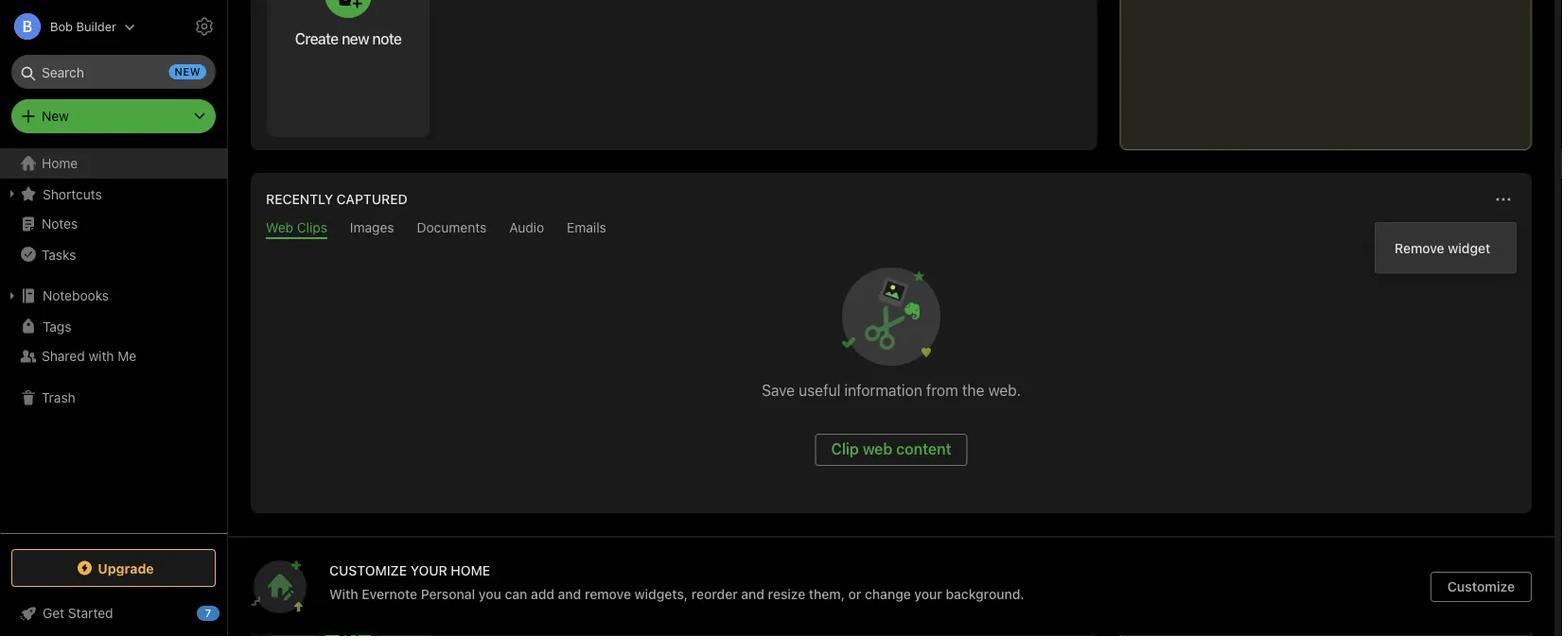 Task type: describe. For each thing, give the bounding box(es) containing it.
new inside 'button'
[[342, 29, 369, 47]]

the
[[962, 382, 985, 400]]

expand notebooks image
[[5, 289, 20, 304]]

clip web content button
[[815, 434, 968, 467]]

your
[[915, 587, 943, 602]]

web clips
[[266, 220, 327, 236]]

new button
[[11, 99, 216, 133]]

tags
[[43, 319, 71, 334]]

home link
[[0, 149, 227, 179]]

documents tab
[[417, 220, 487, 239]]

new inside search box
[[175, 66, 201, 78]]

shared with me link
[[0, 342, 226, 372]]

tree containing home
[[0, 149, 227, 533]]

1 and from the left
[[558, 587, 581, 602]]

web.
[[989, 382, 1021, 400]]

with
[[329, 587, 358, 602]]

widget
[[1448, 240, 1491, 256]]

reorder
[[692, 587, 738, 602]]

More actions field
[[1491, 186, 1517, 213]]

content
[[896, 441, 952, 459]]

get
[[43, 606, 64, 622]]

clip web content
[[831, 441, 952, 459]]

remove widget
[[1395, 240, 1491, 256]]

remove
[[585, 587, 631, 602]]

tab list containing web clips
[[255, 220, 1528, 239]]

Search text field
[[25, 55, 203, 89]]

remove widget link
[[1376, 235, 1516, 262]]

them,
[[809, 587, 845, 602]]

save
[[762, 382, 795, 400]]

resize
[[768, 587, 806, 602]]

tasks
[[42, 247, 76, 262]]

customize button
[[1431, 573, 1532, 603]]

notes
[[42, 216, 78, 232]]

clip
[[831, 441, 859, 459]]

widgets,
[[635, 587, 688, 602]]

web clips tab panel
[[251, 239, 1532, 514]]

add
[[531, 587, 555, 602]]

useful
[[799, 382, 841, 400]]

upgrade
[[98, 561, 154, 577]]

Help and Learning task checklist field
[[0, 599, 227, 629]]

clips
[[297, 220, 327, 236]]

builder
[[76, 19, 116, 34]]

with
[[88, 349, 114, 364]]

information
[[845, 382, 923, 400]]

create
[[295, 29, 338, 47]]

get started
[[43, 606, 113, 622]]

documents
[[417, 220, 487, 236]]

tags button
[[0, 311, 226, 342]]

tasks button
[[0, 239, 226, 270]]

emails
[[567, 220, 606, 236]]

recently
[[266, 192, 333, 207]]

more actions image
[[1493, 188, 1515, 211]]

remove
[[1395, 240, 1445, 256]]

new
[[42, 108, 69, 124]]

home
[[451, 563, 490, 579]]

upgrade button
[[11, 550, 216, 588]]

trash
[[42, 390, 75, 406]]

recently captured
[[266, 192, 408, 207]]



Task type: locate. For each thing, give the bounding box(es) containing it.
audio
[[509, 220, 544, 236]]

evernote
[[362, 587, 418, 602]]

0 horizontal spatial new
[[175, 66, 201, 78]]

notes link
[[0, 209, 226, 239]]

7
[[205, 608, 211, 620]]

bob builder
[[50, 19, 116, 34]]

new left note
[[342, 29, 369, 47]]

can
[[505, 587, 527, 602]]

audio tab
[[509, 220, 544, 239]]

tab list
[[255, 220, 1528, 239]]

notebooks link
[[0, 281, 226, 311]]

images tab
[[350, 220, 394, 239]]

emails tab
[[567, 220, 606, 239]]

captured
[[337, 192, 408, 207]]

customize
[[329, 563, 407, 579]]

save useful information from the web.
[[762, 382, 1021, 400]]

and left the resize
[[741, 587, 765, 602]]

background.
[[946, 587, 1025, 602]]

and right add
[[558, 587, 581, 602]]

your
[[410, 563, 447, 579]]

tree
[[0, 149, 227, 533]]

images
[[350, 220, 394, 236]]

create new note
[[295, 29, 402, 47]]

note
[[372, 29, 402, 47]]

shortcuts
[[43, 186, 102, 202]]

bob
[[50, 19, 73, 34]]

1 vertical spatial new
[[175, 66, 201, 78]]

settings image
[[193, 15, 216, 38]]

web
[[266, 220, 293, 236]]

personal
[[421, 587, 475, 602]]

1 horizontal spatial new
[[342, 29, 369, 47]]

recently captured button
[[262, 188, 408, 211]]

Start writing… text field
[[1136, 0, 1530, 134]]

web
[[863, 441, 893, 459]]

create new note tab panel
[[251, 0, 1098, 150]]

customize
[[1448, 580, 1515, 595]]

shared
[[42, 349, 85, 364]]

shortcuts button
[[0, 179, 226, 209]]

and
[[558, 587, 581, 602], [741, 587, 765, 602]]

or
[[849, 587, 862, 602]]

shared with me
[[42, 349, 137, 364]]

you
[[479, 587, 501, 602]]

new search field
[[25, 55, 206, 89]]

new down settings icon
[[175, 66, 201, 78]]

customize your home with evernote personal you can add and remove widgets, reorder and resize them, or change your background.
[[329, 563, 1025, 602]]

click to collapse image
[[220, 602, 234, 625]]

started
[[68, 606, 113, 622]]

change
[[865, 587, 911, 602]]

create new note button
[[267, 0, 430, 137]]

0 horizontal spatial and
[[558, 587, 581, 602]]

Account field
[[0, 8, 135, 45]]

home
[[42, 156, 78, 171]]

trash link
[[0, 383, 226, 414]]

0 vertical spatial new
[[342, 29, 369, 47]]

new
[[342, 29, 369, 47], [175, 66, 201, 78]]

from
[[927, 382, 959, 400]]

2 and from the left
[[741, 587, 765, 602]]

1 horizontal spatial and
[[741, 587, 765, 602]]

notebooks
[[43, 288, 109, 304]]

web clips tab
[[266, 220, 327, 239]]

me
[[118, 349, 137, 364]]



Task type: vqa. For each thing, say whether or not it's contained in the screenshot.
the widgets,
yes



